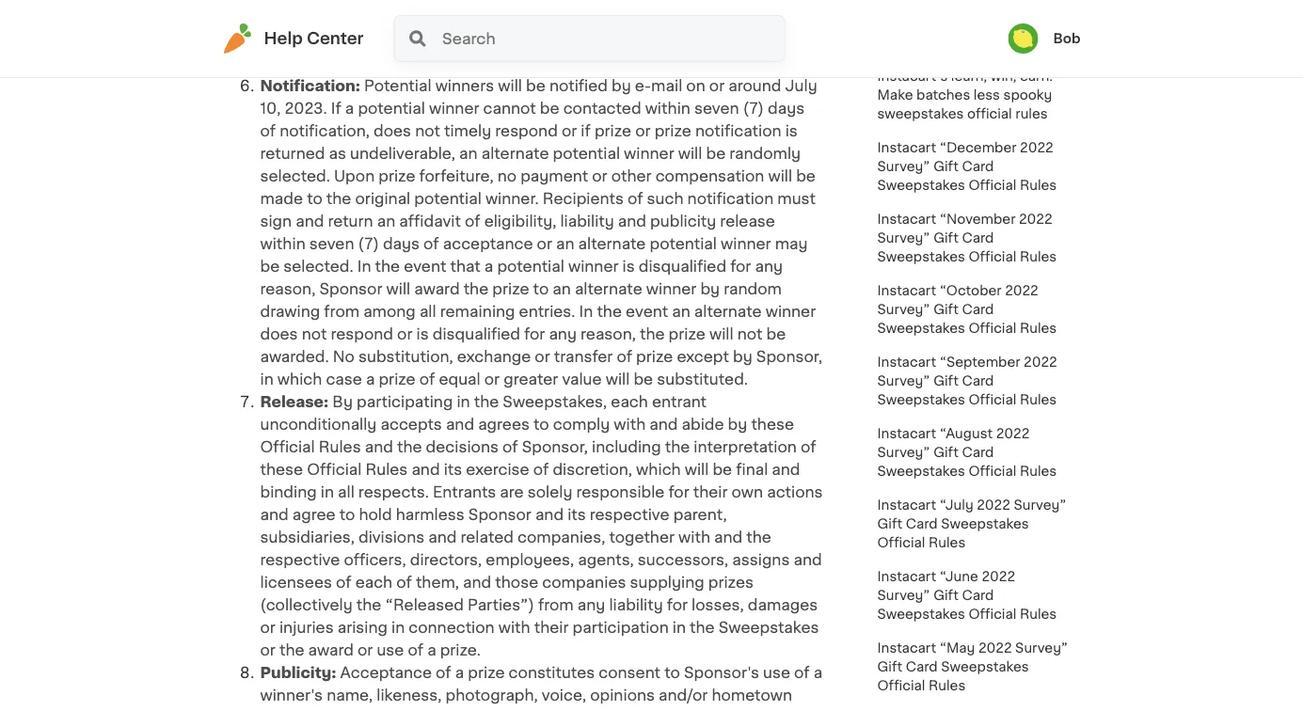 Task type: vqa. For each thing, say whether or not it's contained in the screenshot.
alternate
yes



Task type: describe. For each thing, give the bounding box(es) containing it.
cannot
[[483, 101, 536, 116]]

abide
[[682, 417, 724, 432]]

prize down the mail
[[655, 123, 692, 138]]

publicity:
[[260, 665, 336, 681]]

official for instacart "september 2022 survey" gift card sweepstakes official rules
[[969, 393, 1017, 407]]

an down recipients in the left of the page
[[556, 236, 575, 251]]

prize left except
[[636, 349, 673, 364]]

substitution,
[[359, 349, 453, 364]]

sweepstakes,
[[503, 394, 607, 409]]

gift inside instacart "research team's 2nd survey" gift card sweepstakes official rules
[[962, 17, 987, 30]]

0 horizontal spatial each
[[355, 575, 393, 590]]

learn,
[[951, 70, 988, 83]]

survey" inside instacart "research team's 2nd survey" gift card sweepstakes official rules
[[906, 17, 959, 30]]

publicity
[[651, 214, 717, 229]]

1 vertical spatial selected.
[[284, 259, 354, 274]]

remaining
[[440, 304, 515, 319]]

a inside the by participating in the sweepstakes, each entrant unconditionally accepts and agrees to comply with and abide by these official rules and the decisions of sponsor, including the interpretation of these official rules and its exercise of discretion, which will be final and binding in all respects. entrants are solely responsible for their own actions and agree to hold harmless sponsor and its respective parent, subsidiaries, divisions and related companies, together with and the respective officers, directors, employees, agents, successors, assigns and licensees of each of them, and those companies supplying prizes (collectively the "released parties") from any liability for losses, damages or injuries arising in connection with their participation in the sweepstakes or the award or use of a prize.
[[427, 643, 436, 658]]

instacart "september 2022 survey" gift card sweepstakes official rules
[[878, 356, 1058, 407]]

and up actions
[[772, 462, 801, 477]]

companies,
[[518, 530, 606, 545]]

1 horizontal spatial not
[[415, 123, 440, 138]]

the up publicity:
[[280, 643, 305, 658]]

and down accepts
[[365, 440, 393, 455]]

no
[[333, 349, 355, 364]]

to right made
[[307, 191, 323, 206]]

instacart "may 2022 survey" gift card sweepstakes official rules
[[878, 642, 1069, 693]]

instacart "august 2022 survey" gift card sweepstakes official rules link
[[866, 417, 1081, 489]]

0 vertical spatial reason,
[[260, 281, 316, 297]]

instacart "december 2022 survey" gift card sweepstakes official rules link
[[866, 131, 1081, 202]]

or up recipients in the left of the page
[[592, 168, 608, 184]]

prize up except
[[669, 327, 706, 342]]

instacart for instacart "december 2022 survey" gift card sweepstakes official rules
[[878, 141, 937, 154]]

"december
[[940, 141, 1017, 154]]

sweepstakes for "august
[[878, 465, 966, 478]]

agrees
[[478, 417, 530, 432]]

0 horizontal spatial respective
[[260, 553, 340, 568]]

survey" for instacart "september 2022 survey" gift card sweepstakes official rules
[[878, 375, 931, 388]]

"released
[[385, 598, 464, 613]]

likeness,
[[377, 688, 442, 703]]

an down original
[[377, 214, 396, 229]]

sweepstakes inside the by participating in the sweepstakes, each entrant unconditionally accepts and agrees to comply with and abide by these official rules and the decisions of sponsor, including the interpretation of these official rules and its exercise of discretion, which will be final and binding in all respects. entrants are solely responsible for their own actions and agree to hold harmless sponsor and its respective parent, subsidiaries, divisions and related companies, together with and the respective officers, directors, employees, agents, successors, assigns and licensees of each of them, and those companies supplying prizes (collectively the "released parties") from any liability for losses, damages or injuries arising in connection with their participation in the sweepstakes or the award or use of a prize.
[[719, 620, 819, 635]]

sponsor, inside the by participating in the sweepstakes, each entrant unconditionally accepts and agrees to comply with and abide by these official rules and the decisions of sponsor, including the interpretation of these official rules and its exercise of discretion, which will be final and binding in all respects. entrants are solely responsible for their own actions and agree to hold harmless sponsor and its respective parent, subsidiaries, divisions and related companies, together with and the respective officers, directors, employees, agents, successors, assigns and licensees of each of them, and those companies supplying prizes (collectively the "released parties") from any liability for losses, damages or injuries arising in connection with their participation in the sweepstakes or the award or use of a prize.
[[522, 440, 588, 455]]

or down arising
[[358, 643, 373, 658]]

and/or
[[659, 688, 708, 703]]

instacart "june 2022 survey" gift card sweepstakes official rules
[[878, 570, 1057, 621]]

will up except
[[710, 327, 734, 342]]

0 horizontal spatial is
[[417, 327, 429, 342]]

sponsor's
[[684, 665, 760, 681]]

together
[[609, 530, 675, 545]]

the down "abide"
[[665, 440, 690, 455]]

winner's
[[260, 688, 323, 703]]

potential winners will be notified by e-mail on or around july 10, 2023. if a potential winner cannot be contacted within seven (7) days of notification, does not timely respond or if prize or prize notification is returned as undeliverable, an alternate potential winner will be randomly selected. upon prize forfeiture, no payment or other compensation will be made to the original potential winner. recipients of such notification must sign and return an affidavit of eligibility, liability and publicity release within seven (7) days of acceptance or an alternate potential winner may be selected. in the event that a potential winner is disqualified for any reason, sponsor will award the prize to an alternate winner by random drawing from among all remaining entries. in the event an alternate winner does not respond or is disqualified for any reason, the prize will not be awarded. no substitution, exchange or transfer of prize except by sponsor, in which case a prize of equal or greater value will be substituted.
[[260, 78, 823, 387]]

for down supplying
[[667, 598, 688, 613]]

or down "exchange"
[[485, 372, 500, 387]]

media,
[[579, 711, 629, 712]]

upon
[[334, 168, 375, 184]]

returned
[[260, 146, 325, 161]]

prize inside the acceptance of a prize constitutes consent to sponsor's use of a winner's name, likeness, photograph, voice, opinions and/or hometown and state for promotional purposes in any media, worldwide, (including b
[[468, 665, 505, 681]]

any inside the by participating in the sweepstakes, each entrant unconditionally accepts and agrees to comply with and abide by these official rules and the decisions of sponsor, including the interpretation of these official rules and its exercise of discretion, which will be final and binding in all respects. entrants are solely responsible for their own actions and agree to hold harmless sponsor and its respective parent, subsidiaries, divisions and related companies, together with and the respective officers, directors, employees, agents, successors, assigns and licensees of each of them, and those companies supplying prizes (collectively the "released parties") from any liability for losses, damages or injuries arising in connection with their participation in the sweepstakes or the award or use of a prize.
[[578, 598, 606, 613]]

and up parties")
[[463, 575, 492, 590]]

1 vertical spatial disqualified
[[433, 327, 521, 342]]

instacart "research team's 2nd survey" gift card sweepstakes official rules link
[[866, 0, 1081, 59]]

random
[[724, 281, 782, 297]]

1 horizontal spatial each
[[611, 394, 648, 409]]

alternate up the entries.
[[575, 281, 643, 297]]

actions
[[767, 485, 823, 500]]

be up entrant
[[634, 372, 653, 387]]

or down e-
[[636, 123, 651, 138]]

win,
[[991, 70, 1017, 83]]

or down eligibility,
[[537, 236, 552, 251]]

rules down 'unconditionally'
[[319, 440, 361, 455]]

that
[[450, 259, 481, 274]]

and down the binding
[[260, 507, 289, 522]]

other
[[612, 168, 652, 184]]

winner down publicity
[[646, 281, 697, 297]]

winner down release at the right top
[[721, 236, 771, 251]]

or up publicity:
[[260, 643, 276, 658]]

official for instacart "august 2022 survey" gift card sweepstakes official rules
[[969, 465, 1017, 478]]

potential down forfeiture,
[[414, 191, 482, 206]]

or right on in the right top of the page
[[710, 78, 725, 93]]

prize down the contacted at the top left of page
[[595, 123, 632, 138]]

by
[[333, 394, 353, 409]]

instacart for instacart "september 2022 survey" gift card sweepstakes official rules
[[878, 356, 937, 369]]

gift for "august
[[934, 446, 959, 459]]

the up assigns
[[747, 530, 772, 545]]

to left hold
[[339, 507, 355, 522]]

may
[[775, 236, 808, 251]]

earn:
[[1020, 70, 1053, 83]]

and down parent,
[[714, 530, 743, 545]]

and up directors,
[[429, 530, 457, 545]]

"august
[[940, 427, 993, 441]]

an up the entries.
[[553, 281, 571, 297]]

sweepstakes for "december
[[878, 179, 966, 192]]

1 vertical spatial notification
[[688, 191, 774, 206]]

sweepstakes
[[878, 107, 964, 120]]

a right the case
[[366, 372, 375, 387]]

award inside the by participating in the sweepstakes, each entrant unconditionally accepts and agrees to comply with and abide by these official rules and the decisions of sponsor, including the interpretation of these official rules and its exercise of discretion, which will be final and binding in all respects. entrants are solely responsible for their own actions and agree to hold harmless sponsor and its respective parent, subsidiaries, divisions and related companies, together with and the respective officers, directors, employees, agents, successors, assigns and licensees of each of them, and those companies supplying prizes (collectively the "released parties") from any liability for losses, damages or injuries arising in connection with their participation in the sweepstakes or the award or use of a prize.
[[308, 643, 354, 658]]

the up agrees
[[474, 394, 499, 409]]

by right except
[[733, 349, 753, 364]]

survey" for instacart "october 2022 survey" gift card sweepstakes official rules
[[878, 303, 931, 316]]

1 horizontal spatial days
[[768, 101, 805, 116]]

in down supplying
[[673, 620, 686, 635]]

to up the entries.
[[533, 281, 549, 297]]

any inside the acceptance of a prize constitutes consent to sponsor's use of a winner's name, likeness, photograph, voice, opinions and/or hometown and state for promotional purposes in any media, worldwide, (including b
[[547, 711, 575, 712]]

directors,
[[410, 553, 482, 568]]

or up greater
[[535, 349, 550, 364]]

from inside potential winners will be notified by e-mail on or around july 10, 2023. if a potential winner cannot be contacted within seven (7) days of notification, does not timely respond or if prize or prize notification is returned as undeliverable, an alternate potential winner will be randomly selected. upon prize forfeiture, no payment or other compensation will be made to the original potential winner. recipients of such notification must sign and return an affidavit of eligibility, liability and publicity release within seven (7) days of acceptance or an alternate potential winner may be selected. in the event that a potential winner is disqualified for any reason, sponsor will award the prize to an alternate winner by random drawing from among all remaining entries. in the event an alternate winner does not respond or is disqualified for any reason, the prize will not be awarded. no substitution, exchange or transfer of prize except by sponsor, in which case a prize of equal or greater value will be substituted.
[[324, 304, 360, 319]]

acceptance of a prize constitutes consent to sponsor's use of a winner's name, likeness, photograph, voice, opinions and/or hometown and state for promotional purposes in any media, worldwide, (including b
[[260, 665, 823, 712]]

made
[[260, 191, 303, 206]]

sweepstakes for "july
[[941, 518, 1029, 531]]

the up among
[[375, 259, 400, 274]]

retail
[[468, 33, 521, 48]]

0 vertical spatial disqualified
[[639, 259, 727, 274]]

card for "december
[[962, 160, 994, 173]]

card for "july
[[906, 518, 938, 531]]

1 vertical spatial respond
[[331, 327, 393, 342]]

alternate down recipients in the left of the page
[[578, 236, 646, 251]]

survey" for instacart "may 2022 survey" gift card sweepstakes official rules
[[1016, 642, 1069, 655]]

a down prize.
[[455, 665, 464, 681]]

connection
[[409, 620, 495, 635]]

purposes
[[455, 711, 526, 712]]

2 horizontal spatial with
[[679, 530, 711, 545]]

potential down potential
[[358, 101, 425, 116]]

the down losses,
[[690, 620, 715, 635]]

name,
[[327, 688, 373, 703]]

instacart for instacart "may 2022 survey" gift card sweepstakes official rules
[[878, 642, 937, 655]]

in inside the acceptance of a prize constitutes consent to sponsor's use of a winner's name, likeness, photograph, voice, opinions and/or hometown and state for promotional purposes in any media, worldwide, (including b
[[530, 711, 543, 712]]

gift for "october
[[934, 303, 959, 316]]

0 vertical spatial their
[[693, 485, 728, 500]]

2nd
[[878, 17, 903, 30]]

value
[[525, 33, 575, 48]]

the up remaining
[[464, 281, 489, 297]]

no
[[498, 168, 517, 184]]

less
[[974, 88, 1001, 102]]

prizes
[[638, 33, 693, 48]]

voice,
[[542, 688, 586, 703]]

an up except
[[672, 304, 691, 319]]

or left injuries
[[260, 620, 276, 635]]

instacart's learn, win, earn: make batches less spooky sweepstakes official rules
[[878, 70, 1053, 120]]

and right assigns
[[794, 553, 822, 568]]

awarded.
[[260, 349, 329, 364]]

prize up remaining
[[493, 281, 529, 297]]

any up random
[[755, 259, 783, 274]]

hold
[[359, 507, 392, 522]]

instacart "november 2022 survey" gift card sweepstakes official rules link
[[866, 202, 1081, 274]]

total approximate retail value of all prizes available in this sweepstakes: $1,000.
[[298, 33, 798, 71]]

notification:
[[260, 78, 360, 93]]

agree
[[292, 507, 336, 522]]

by participating in the sweepstakes, each entrant unconditionally accepts and agrees to comply with and abide by these official rules and the decisions of sponsor, including the interpretation of these official rules and its exercise of discretion, which will be final and binding in all respects. entrants are solely responsible for their own actions and agree to hold harmless sponsor and its respective parent, subsidiaries, divisions and related companies, together with and the respective officers, directors, employees, agents, successors, assigns and licensees of each of them, and those companies supplying prizes (collectively the "released parties") from any liability for losses, damages or injuries arising in connection with their participation in the sweepstakes or the award or use of a prize.
[[260, 394, 823, 658]]

in down equal
[[457, 394, 470, 409]]

2022 for "september
[[1024, 356, 1058, 369]]

instacart for instacart "july 2022 survey" gift card sweepstakes official rules
[[878, 499, 937, 512]]

agents,
[[578, 553, 634, 568]]

gift for "december
[[934, 160, 959, 173]]

or left if
[[562, 123, 577, 138]]

2023.
[[285, 101, 327, 116]]

sweepstakes:
[[330, 56, 434, 71]]

1 horizontal spatial is
[[623, 259, 635, 274]]

decisions
[[426, 440, 499, 455]]

be down notified
[[540, 101, 560, 116]]

the up arising
[[357, 598, 382, 613]]

1 horizontal spatial (7)
[[743, 101, 764, 116]]

july
[[786, 78, 818, 93]]

all inside the by participating in the sweepstakes, each entrant unconditionally accepts and agrees to comply with and abide by these official rules and the decisions of sponsor, including the interpretation of these official rules and its exercise of discretion, which will be final and binding in all respects. entrants are solely responsible for their own actions and agree to hold harmless sponsor and its respective parent, subsidiaries, divisions and related companies, together with and the respective officers, directors, employees, agents, successors, assigns and licensees of each of them, and those companies supplying prizes (collectively the "released parties") from any liability for losses, damages or injuries arising in connection with their participation in the sweepstakes or the award or use of a prize.
[[338, 485, 355, 500]]

1 horizontal spatial in
[[579, 304, 593, 319]]

and down the other
[[618, 214, 647, 229]]

instacart for instacart "october 2022 survey" gift card sweepstakes official rules
[[878, 284, 937, 297]]

rules inside instacart "research team's 2nd survey" gift card sweepstakes official rules
[[1020, 36, 1057, 49]]

2022 for "july
[[977, 499, 1011, 512]]

will up among
[[386, 281, 411, 297]]

sponsor inside the by participating in the sweepstakes, each entrant unconditionally accepts and agrees to comply with and abide by these official rules and the decisions of sponsor, including the interpretation of these official rules and its exercise of discretion, which will be final and binding in all respects. entrants are solely responsible for their own actions and agree to hold harmless sponsor and its respective parent, subsidiaries, divisions and related companies, together with and the respective officers, directors, employees, agents, successors, assigns and licensees of each of them, and those companies supplying prizes (collectively the "released parties") from any liability for losses, damages or injuries arising in connection with their participation in the sweepstakes or the award or use of a prize.
[[469, 507, 532, 522]]

for up random
[[731, 259, 751, 274]]

instacart "june 2022 survey" gift card sweepstakes official rules link
[[866, 560, 1081, 632]]

employees,
[[486, 553, 574, 568]]

instacart "july 2022 survey" gift card sweepstakes official rules
[[878, 499, 1067, 550]]

award inside potential winners will be notified by e-mail on or around july 10, 2023. if a potential winner cannot be contacted within seven (7) days of notification, does not timely respond or if prize or prize notification is returned as undeliverable, an alternate potential winner will be randomly selected. upon prize forfeiture, no payment or other compensation will be made to the original potential winner. recipients of such notification must sign and return an affidavit of eligibility, liability and publicity release within seven (7) days of acceptance or an alternate potential winner may be selected. in the event that a potential winner is disqualified for any reason, sponsor will award the prize to an alternate winner by random drawing from among all remaining entries. in the event an alternate winner does not respond or is disqualified for any reason, the prize will not be awarded. no substitution, exchange or transfer of prize except by sponsor, in which case a prize of equal or greater value will be substituted.
[[414, 281, 460, 297]]

release:
[[260, 394, 329, 409]]

a right if on the top left of the page
[[345, 101, 354, 116]]

gift for "november
[[934, 232, 959, 245]]

$1,000.
[[438, 56, 493, 71]]

0 horizontal spatial its
[[444, 462, 462, 477]]

compensation
[[656, 168, 765, 184]]

1 horizontal spatial respective
[[590, 507, 670, 522]]

10,
[[260, 101, 281, 116]]

exchange
[[457, 349, 531, 364]]

in down "released
[[392, 620, 405, 635]]

for inside the acceptance of a prize constitutes consent to sponsor's use of a winner's name, likeness, photograph, voice, opinions and/or hometown and state for promotional purposes in any media, worldwide, (including b
[[335, 711, 356, 712]]

affidavit
[[399, 214, 461, 229]]

official for instacart "october 2022 survey" gift card sweepstakes official rules
[[969, 322, 1017, 335]]

and right sign
[[296, 214, 324, 229]]

1 horizontal spatial seven
[[695, 101, 740, 116]]

1 vertical spatial does
[[260, 327, 298, 342]]

rules for instacart "august 2022 survey" gift card sweepstakes official rules
[[1020, 465, 1057, 478]]

winner up the other
[[624, 146, 675, 161]]

official for instacart "july 2022 survey" gift card sweepstakes official rules
[[878, 537, 926, 550]]

be inside the by participating in the sweepstakes, each entrant unconditionally accepts and agrees to comply with and abide by these official rules and the decisions of sponsor, including the interpretation of these official rules and its exercise of discretion, which will be final and binding in all respects. entrants are solely responsible for their own actions and agree to hold harmless sponsor and its respective parent, subsidiaries, divisions and related companies, together with and the respective officers, directors, employees, agents, successors, assigns and licensees of each of them, and those companies supplying prizes (collectively the "released parties") from any liability for losses, damages or injuries arising in connection with their participation in the sweepstakes or the award or use of a prize.
[[713, 462, 732, 477]]

by left e-
[[612, 78, 631, 93]]

winner down random
[[766, 304, 816, 319]]

sweepstakes for "october
[[878, 322, 966, 335]]

discretion,
[[553, 462, 633, 477]]

in up agree
[[321, 485, 334, 500]]

official for instacart "may 2022 survey" gift card sweepstakes official rules
[[878, 680, 926, 693]]

and up decisions
[[446, 417, 474, 432]]

0 horizontal spatial these
[[260, 462, 303, 477]]

prize down undeliverable,
[[379, 168, 416, 184]]

winners
[[435, 78, 494, 93]]

the down accepts
[[397, 440, 422, 455]]

official for instacart "december 2022 survey" gift card sweepstakes official rules
[[969, 179, 1017, 192]]

and up respects. on the bottom
[[412, 462, 440, 477]]

2022 for "august
[[997, 427, 1030, 441]]

to down sweepstakes,
[[534, 417, 549, 432]]

prize up participating
[[379, 372, 416, 387]]

the up substituted.
[[640, 327, 665, 342]]

mail
[[651, 78, 683, 93]]

1 horizontal spatial reason,
[[581, 327, 636, 342]]

gift for "september
[[934, 375, 959, 388]]

entrants
[[433, 485, 496, 500]]

a down damages
[[814, 665, 823, 681]]

use inside the by participating in the sweepstakes, each entrant unconditionally accepts and agrees to comply with and abide by these official rules and the decisions of sponsor, including the interpretation of these official rules and its exercise of discretion, which will be final and binding in all respects. entrants are solely responsible for their own actions and agree to hold harmless sponsor and its respective parent, subsidiaries, divisions and related companies, together with and the respective officers, directors, employees, agents, successors, assigns and licensees of each of them, and those companies supplying prizes (collectively the "released parties") from any liability for losses, damages or injuries arising in connection with their participation in the sweepstakes or the award or use of a prize.
[[377, 643, 404, 658]]

(collectively
[[260, 598, 353, 613]]

and down entrant
[[650, 417, 678, 432]]

entries.
[[519, 304, 576, 319]]

instacart's
[[878, 70, 948, 83]]

in inside total approximate retail value of all prizes available in this sweepstakes: $1,000.
[[785, 33, 798, 48]]

potential down eligibility,
[[497, 259, 565, 274]]

injuries
[[280, 620, 334, 635]]

state
[[292, 711, 331, 712]]

2022 for "june
[[982, 570, 1016, 584]]

0 horizontal spatial event
[[404, 259, 446, 274]]

e-
[[635, 78, 651, 93]]

binding
[[260, 485, 317, 500]]



Task type: locate. For each thing, give the bounding box(es) containing it.
selected. up drawing
[[284, 259, 354, 274]]

photograph,
[[446, 688, 538, 703]]

rules inside instacart "october 2022 survey" gift card sweepstakes official rules
[[1020, 322, 1057, 335]]

those
[[495, 575, 539, 590]]

1 horizontal spatial which
[[636, 462, 681, 477]]

instacart up 2nd
[[878, 0, 937, 11]]

be up compensation
[[706, 146, 726, 161]]

rules inside instacart "may 2022 survey" gift card sweepstakes official rules
[[929, 680, 966, 693]]

0 vertical spatial liability
[[560, 214, 614, 229]]

0 vertical spatial selected.
[[260, 168, 330, 184]]

potential
[[364, 78, 432, 93]]

1 horizontal spatial use
[[763, 665, 791, 681]]

potential down if
[[553, 146, 620, 161]]

sweepstakes for "may
[[941, 661, 1029, 674]]

2 vertical spatial is
[[417, 327, 429, 342]]

rules inside instacart "july 2022 survey" gift card sweepstakes official rules
[[929, 537, 966, 550]]

rules down "september
[[1020, 393, 1057, 407]]

any down companies
[[578, 598, 606, 613]]

sweepstakes inside the instacart "november 2022 survey" gift card sweepstakes official rules
[[878, 250, 966, 264]]

4 instacart from the top
[[878, 284, 937, 297]]

0 horizontal spatial disqualified
[[433, 327, 521, 342]]

1 vertical spatial with
[[679, 530, 711, 545]]

any down voice,
[[547, 711, 575, 712]]

2022 right "october
[[1005, 284, 1039, 297]]

will up cannot
[[498, 78, 522, 93]]

official inside the instacart "november 2022 survey" gift card sweepstakes official rules
[[969, 250, 1017, 264]]

card inside instacart "december 2022 survey" gift card sweepstakes official rules
[[962, 160, 994, 173]]

any down the entries.
[[549, 327, 577, 342]]

1 vertical spatial which
[[636, 462, 681, 477]]

for down the entries.
[[524, 327, 545, 342]]

1 vertical spatial sponsor,
[[522, 440, 588, 455]]

is up randomly
[[786, 123, 798, 138]]

opinions
[[590, 688, 655, 703]]

prize
[[595, 123, 632, 138], [655, 123, 692, 138], [379, 168, 416, 184], [493, 281, 529, 297], [669, 327, 706, 342], [636, 349, 673, 364], [379, 372, 416, 387], [468, 665, 505, 681]]

contacted
[[564, 101, 642, 116]]

0 horizontal spatial seven
[[309, 236, 354, 251]]

1 vertical spatial event
[[626, 304, 668, 319]]

1 horizontal spatial sponsor
[[469, 507, 532, 522]]

0 vertical spatial these
[[752, 417, 794, 432]]

7 instacart from the top
[[878, 499, 937, 512]]

0 vertical spatial award
[[414, 281, 460, 297]]

sweepstakes inside instacart "september 2022 survey" gift card sweepstakes official rules
[[878, 393, 966, 407]]

parties")
[[468, 598, 534, 613]]

0 horizontal spatial all
[[338, 485, 355, 500]]

1 vertical spatial in
[[579, 304, 593, 319]]

card for "november
[[962, 232, 994, 245]]

card inside instacart "september 2022 survey" gift card sweepstakes official rules
[[962, 375, 994, 388]]

survey" for instacart "november 2022 survey" gift card sweepstakes official rules
[[878, 232, 931, 245]]

0 vertical spatial from
[[324, 304, 360, 319]]

potential
[[358, 101, 425, 116], [553, 146, 620, 161], [414, 191, 482, 206], [650, 236, 717, 251], [497, 259, 565, 274]]

be up must
[[796, 168, 816, 184]]

each up including
[[611, 394, 648, 409]]

card
[[991, 17, 1023, 30], [962, 160, 994, 173], [962, 232, 994, 245], [962, 303, 994, 316], [962, 375, 994, 388], [962, 446, 994, 459], [906, 518, 938, 531], [962, 589, 994, 602], [906, 661, 938, 674]]

release
[[720, 214, 776, 229]]

2 horizontal spatial is
[[786, 123, 798, 138]]

on
[[687, 78, 706, 93]]

and down the solely
[[536, 507, 564, 522]]

official inside instacart "september 2022 survey" gift card sweepstakes official rules
[[969, 393, 1017, 407]]

be
[[526, 78, 546, 93], [540, 101, 560, 116], [706, 146, 726, 161], [796, 168, 816, 184], [260, 259, 280, 274], [767, 327, 786, 342], [634, 372, 653, 387], [713, 462, 732, 477]]

sweepstakes inside instacart "august 2022 survey" gift card sweepstakes official rules
[[878, 465, 966, 478]]

official inside instacart "october 2022 survey" gift card sweepstakes official rules
[[969, 322, 1017, 335]]

gift for "may
[[878, 661, 903, 674]]

rules inside instacart "august 2022 survey" gift card sweepstakes official rules
[[1020, 465, 1057, 478]]

winner down winners
[[429, 101, 480, 116]]

"may
[[940, 642, 976, 655]]

0 vertical spatial its
[[444, 462, 462, 477]]

sponsor inside potential winners will be notified by e-mail on or around july 10, 2023. if a potential winner cannot be contacted within seven (7) days of notification, does not timely respond or if prize or prize notification is returned as undeliverable, an alternate potential winner will be randomly selected. upon prize forfeiture, no payment or other compensation will be made to the original potential winner. recipients of such notification must sign and return an affidavit of eligibility, liability and publicity release within seven (7) days of acceptance or an alternate potential winner may be selected. in the event that a potential winner is disqualified for any reason, sponsor will award the prize to an alternate winner by random drawing from among all remaining entries. in the event an alternate winner does not respond or is disqualified for any reason, the prize will not be awarded. no substitution, exchange or transfer of prize except by sponsor, in which case a prize of equal or greater value will be substituted.
[[319, 281, 383, 297]]

respective down responsible
[[590, 507, 670, 522]]

sweepstakes inside instacart "october 2022 survey" gift card sweepstakes official rules
[[878, 322, 966, 335]]

help
[[264, 31, 303, 47]]

original
[[355, 191, 411, 206]]

within
[[645, 101, 691, 116], [260, 236, 306, 251]]

0 vertical spatial with
[[614, 417, 646, 432]]

licensees
[[260, 575, 332, 590]]

sponsor, inside potential winners will be notified by e-mail on or around july 10, 2023. if a potential winner cannot be contacted within seven (7) days of notification, does not timely respond or if prize or prize notification is returned as undeliverable, an alternate potential winner will be randomly selected. upon prize forfeiture, no payment or other compensation will be made to the original potential winner. recipients of such notification must sign and return an affidavit of eligibility, liability and publicity release within seven (7) days of acceptance or an alternate potential winner may be selected. in the event that a potential winner is disqualified for any reason, sponsor will award the prize to an alternate winner by random drawing from among all remaining entries. in the event an alternate winner does not respond or is disqualified for any reason, the prize will not be awarded. no substitution, exchange or transfer of prize except by sponsor, in which case a prize of equal or greater value will be substituted.
[[757, 349, 823, 364]]

or up substitution,
[[397, 327, 413, 342]]

2022 right "may
[[979, 642, 1012, 655]]

award
[[414, 281, 460, 297], [308, 643, 354, 658]]

harmless
[[396, 507, 465, 522]]

1 vertical spatial all
[[338, 485, 355, 500]]

the up the transfer
[[597, 304, 622, 319]]

1 horizontal spatial event
[[626, 304, 668, 319]]

instacart inside instacart "december 2022 survey" gift card sweepstakes official rules
[[878, 141, 937, 154]]

which inside the by participating in the sweepstakes, each entrant unconditionally accepts and agrees to comply with and abide by these official rules and the decisions of sponsor, including the interpretation of these official rules and its exercise of discretion, which will be final and binding in all respects. entrants are solely responsible for their own actions and agree to hold harmless sponsor and its respective parent, subsidiaries, divisions and related companies, together with and the respective officers, directors, employees, agents, successors, assigns and licensees of each of them, and those companies supplying prizes (collectively the "released parties") from any liability for losses, damages or injuries arising in connection with their participation in the sweepstakes or the award or use of a prize.
[[636, 462, 681, 477]]

2022 inside instacart "october 2022 survey" gift card sweepstakes official rules
[[1005, 284, 1039, 297]]

survey" inside instacart "may 2022 survey" gift card sweepstakes official rules
[[1016, 642, 1069, 655]]

official inside instacart "july 2022 survey" gift card sweepstakes official rules
[[878, 537, 926, 550]]

which down the 'awarded.' at the left of the page
[[277, 372, 322, 387]]

randomly
[[730, 146, 801, 161]]

2 vertical spatial with
[[499, 620, 531, 635]]

2022 for "november
[[1019, 213, 1053, 226]]

winner.
[[486, 191, 539, 206]]

0 horizontal spatial within
[[260, 236, 306, 251]]

rules for instacart "september 2022 survey" gift card sweepstakes official rules
[[1020, 393, 1057, 407]]

0 vertical spatial each
[[611, 394, 648, 409]]

1 horizontal spatial from
[[538, 598, 574, 613]]

0 vertical spatial days
[[768, 101, 805, 116]]

0 vertical spatial in
[[357, 259, 371, 274]]

0 vertical spatial use
[[377, 643, 404, 658]]

1 vertical spatial its
[[568, 507, 586, 522]]

card down "november at the top right of the page
[[962, 232, 994, 245]]

will right value
[[606, 372, 630, 387]]

rules for instacart "july 2022 survey" gift card sweepstakes official rules
[[929, 537, 966, 550]]

official inside instacart "december 2022 survey" gift card sweepstakes official rules
[[969, 179, 1017, 192]]

its down decisions
[[444, 462, 462, 477]]

instacart "may 2022 survey" gift card sweepstakes official rules link
[[866, 632, 1081, 703]]

2022 inside instacart "july 2022 survey" gift card sweepstakes official rules
[[977, 499, 1011, 512]]

to up and/or
[[665, 665, 680, 681]]

in down 'return'
[[357, 259, 371, 274]]

6 instacart from the top
[[878, 427, 937, 441]]

sweepstakes up "october
[[878, 250, 966, 264]]

survey" for instacart "july 2022 survey" gift card sweepstakes official rules
[[1014, 499, 1067, 512]]

gift inside instacart "june 2022 survey" gift card sweepstakes official rules
[[934, 589, 959, 602]]

official for instacart "june 2022 survey" gift card sweepstakes official rules
[[969, 608, 1017, 621]]

2022 for "december
[[1020, 141, 1054, 154]]

equal
[[439, 372, 481, 387]]

such
[[647, 191, 684, 206]]

gift inside instacart "july 2022 survey" gift card sweepstakes official rules
[[878, 518, 903, 531]]

gift inside instacart "may 2022 survey" gift card sweepstakes official rules
[[878, 661, 903, 674]]

official inside instacart "june 2022 survey" gift card sweepstakes official rules
[[969, 608, 1017, 621]]

1 vertical spatial these
[[260, 462, 303, 477]]

0 horizontal spatial use
[[377, 643, 404, 658]]

instacart
[[878, 0, 937, 11], [878, 141, 937, 154], [878, 213, 937, 226], [878, 284, 937, 297], [878, 356, 937, 369], [878, 427, 937, 441], [878, 499, 937, 512], [878, 570, 937, 584], [878, 642, 937, 655]]

consent
[[599, 665, 661, 681]]

by inside the by participating in the sweepstakes, each entrant unconditionally accepts and agrees to comply with and abide by these official rules and the decisions of sponsor, including the interpretation of these official rules and its exercise of discretion, which will be final and binding in all respects. entrants are solely responsible for their own actions and agree to hold harmless sponsor and its respective parent, subsidiaries, divisions and related companies, together with and the respective officers, directors, employees, agents, successors, assigns and licensees of each of them, and those companies supplying prizes (collectively the "released parties") from any liability for losses, damages or injuries arising in connection with their participation in the sweepstakes or the award or use of a prize.
[[728, 417, 748, 432]]

1 horizontal spatial with
[[614, 417, 646, 432]]

3 instacart from the top
[[878, 213, 937, 226]]

prizes
[[708, 575, 754, 590]]

all
[[420, 304, 436, 319], [338, 485, 355, 500]]

0 vertical spatial which
[[277, 372, 322, 387]]

1 horizontal spatial these
[[752, 417, 794, 432]]

among
[[363, 304, 416, 319]]

0 horizontal spatial from
[[324, 304, 360, 319]]

2 horizontal spatial not
[[738, 327, 763, 342]]

selected.
[[260, 168, 330, 184], [284, 259, 354, 274]]

1 vertical spatial within
[[260, 236, 306, 251]]

rules for instacart "june 2022 survey" gift card sweepstakes official rules
[[1020, 608, 1057, 621]]

1 vertical spatial days
[[383, 236, 420, 251]]

liability inside the by participating in the sweepstakes, each entrant unconditionally accepts and agrees to comply with and abide by these official rules and the decisions of sponsor, including the interpretation of these official rules and its exercise of discretion, which will be final and binding in all respects. entrants are solely responsible for their own actions and agree to hold harmless sponsor and its respective parent, subsidiaries, divisions and related companies, together with and the respective officers, directors, employees, agents, successors, assigns and licensees of each of them, and those companies supplying prizes (collectively the "released parties") from any liability for losses, damages or injuries arising in connection with their participation in the sweepstakes or the award or use of a prize.
[[609, 598, 663, 613]]

card inside the instacart "november 2022 survey" gift card sweepstakes official rules
[[962, 232, 994, 245]]

card for "august
[[962, 446, 994, 459]]

0 horizontal spatial sponsor
[[319, 281, 383, 297]]

use
[[377, 643, 404, 658], [763, 665, 791, 681]]

be up cannot
[[526, 78, 546, 93]]

Search search field
[[441, 16, 785, 61]]

rules inside the instacart "november 2022 survey" gift card sweepstakes official rules
[[1020, 250, 1057, 264]]

promotional
[[360, 711, 451, 712]]

instacart image
[[223, 24, 253, 54]]

0 horizontal spatial which
[[277, 372, 322, 387]]

card down "august
[[962, 446, 994, 459]]

losses,
[[692, 598, 744, 613]]

sweepstakes inside instacart "may 2022 survey" gift card sweepstakes official rules
[[941, 661, 1029, 674]]

rules
[[1016, 107, 1048, 120]]

sweepstakes inside instacart "july 2022 survey" gift card sweepstakes official rules
[[941, 518, 1029, 531]]

2 instacart from the top
[[878, 141, 937, 154]]

instacart "november 2022 survey" gift card sweepstakes official rules
[[878, 213, 1057, 264]]

official inside instacart "august 2022 survey" gift card sweepstakes official rules
[[969, 465, 1017, 478]]

instacart inside instacart "june 2022 survey" gift card sweepstakes official rules
[[878, 570, 937, 584]]

card inside instacart "june 2022 survey" gift card sweepstakes official rules
[[962, 589, 994, 602]]

gift inside instacart "september 2022 survey" gift card sweepstakes official rules
[[934, 375, 959, 388]]

gift for "july
[[878, 518, 903, 531]]

for up parent,
[[669, 485, 690, 500]]

survey" inside instacart "october 2022 survey" gift card sweepstakes official rules
[[878, 303, 931, 316]]

instacart inside instacart "may 2022 survey" gift card sweepstakes official rules
[[878, 642, 937, 655]]

in up 'july'
[[785, 33, 798, 48]]

0 vertical spatial all
[[420, 304, 436, 319]]

1 vertical spatial liability
[[609, 598, 663, 613]]

sweepstakes up "july
[[878, 465, 966, 478]]

alternate up no
[[482, 146, 549, 161]]

sweepstakes up "november at the top right of the page
[[878, 179, 966, 192]]

official inside instacart "research team's 2nd survey" gift card sweepstakes official rules
[[969, 36, 1017, 49]]

instacart inside instacart "july 2022 survey" gift card sweepstakes official rules
[[878, 499, 937, 512]]

1 vertical spatial sponsor
[[469, 507, 532, 522]]

1 horizontal spatial award
[[414, 281, 460, 297]]

card for "june
[[962, 589, 994, 602]]

0 vertical spatial is
[[786, 123, 798, 138]]

survey" inside instacart "december 2022 survey" gift card sweepstakes official rules
[[878, 160, 931, 173]]

the up 'return'
[[326, 191, 351, 206]]

5 instacart from the top
[[878, 356, 937, 369]]

spooky
[[1004, 88, 1053, 102]]

solely
[[528, 485, 573, 500]]

own
[[732, 485, 763, 500]]

survey" inside instacart "june 2022 survey" gift card sweepstakes official rules
[[878, 589, 931, 602]]

instacart for instacart "research team's 2nd survey" gift card sweepstakes official rules
[[878, 0, 937, 11]]

1 horizontal spatial within
[[645, 101, 691, 116]]

survey" inside instacart "august 2022 survey" gift card sweepstakes official rules
[[878, 446, 931, 459]]

award down injuries
[[308, 643, 354, 658]]

1 vertical spatial award
[[308, 643, 354, 658]]

1 vertical spatial their
[[534, 620, 569, 635]]

drawing
[[260, 304, 320, 319]]

will up parent,
[[685, 462, 709, 477]]

interpretation
[[694, 440, 797, 455]]

card down "june
[[962, 589, 994, 602]]

these up interpretation
[[752, 417, 794, 432]]

sweepstakes inside instacart "research team's 2nd survey" gift card sweepstakes official rules
[[878, 36, 966, 49]]

with
[[614, 417, 646, 432], [679, 530, 711, 545], [499, 620, 531, 635]]

rules for instacart "may 2022 survey" gift card sweepstakes official rules
[[929, 680, 966, 693]]

gift for "june
[[934, 589, 959, 602]]

bob link
[[1008, 24, 1081, 54]]

and inside the acceptance of a prize constitutes consent to sponsor's use of a winner's name, likeness, photograph, voice, opinions and/or hometown and state for promotional purposes in any media, worldwide, (including b
[[260, 711, 289, 712]]

rules inside instacart "september 2022 survey" gift card sweepstakes official rules
[[1020, 393, 1057, 407]]

1 horizontal spatial all
[[420, 304, 436, 319]]

use up hometown
[[763, 665, 791, 681]]

2022 inside instacart "august 2022 survey" gift card sweepstakes official rules
[[997, 427, 1030, 441]]

survey" for instacart "august 2022 survey" gift card sweepstakes official rules
[[878, 446, 931, 459]]

instacart "july 2022 survey" gift card sweepstakes official rules link
[[866, 489, 1081, 560]]

an down timely
[[459, 146, 478, 161]]

by left random
[[701, 281, 720, 297]]

survey" inside the instacart "november 2022 survey" gift card sweepstakes official rules
[[878, 232, 931, 245]]

a down acceptance
[[485, 259, 494, 274]]

instacart inside instacart "october 2022 survey" gift card sweepstakes official rules
[[878, 284, 937, 297]]

and down winner's
[[260, 711, 289, 712]]

rules inside instacart "june 2022 survey" gift card sweepstakes official rules
[[1020, 608, 1057, 621]]

instacart inside instacart "september 2022 survey" gift card sweepstakes official rules
[[878, 356, 937, 369]]

official inside instacart "may 2022 survey" gift card sweepstakes official rules
[[878, 680, 926, 693]]

in inside potential winners will be notified by e-mail on or around july 10, 2023. if a potential winner cannot be contacted within seven (7) days of notification, does not timely respond or if prize or prize notification is returned as undeliverable, an alternate potential winner will be randomly selected. upon prize forfeiture, no payment or other compensation will be made to the original potential winner. recipients of such notification must sign and return an affidavit of eligibility, liability and publicity release within seven (7) days of acceptance or an alternate potential winner may be selected. in the event that a potential winner is disqualified for any reason, sponsor will award the prize to an alternate winner by random drawing from among all remaining entries. in the event an alternate winner does not respond or is disqualified for any reason, the prize will not be awarded. no substitution, exchange or transfer of prize except by sponsor, in which case a prize of equal or greater value will be substituted.
[[260, 372, 274, 387]]

0 vertical spatial notification
[[696, 123, 782, 138]]

these
[[752, 417, 794, 432], [260, 462, 303, 477]]

parent,
[[674, 507, 727, 522]]

with down parent,
[[679, 530, 711, 545]]

1 vertical spatial use
[[763, 665, 791, 681]]

rules
[[1020, 36, 1057, 49], [1020, 179, 1057, 192], [1020, 250, 1057, 264], [1020, 322, 1057, 335], [1020, 393, 1057, 407], [319, 440, 361, 455], [366, 462, 408, 477], [1020, 465, 1057, 478], [929, 537, 966, 550], [1020, 608, 1057, 621], [929, 680, 966, 693]]

worldwide,
[[633, 711, 715, 712]]

instacart for instacart "june 2022 survey" gift card sweepstakes official rules
[[878, 570, 937, 584]]

days down affidavit
[[383, 236, 420, 251]]

0 vertical spatial within
[[645, 101, 691, 116]]

sweepstakes for "november
[[878, 250, 966, 264]]

comply
[[553, 417, 610, 432]]

2022 right "august
[[997, 427, 1030, 441]]

instacart inside the instacart "november 2022 survey" gift card sweepstakes official rules
[[878, 213, 937, 226]]

2022 inside instacart "may 2022 survey" gift card sweepstakes official rules
[[979, 642, 1012, 655]]

if
[[581, 123, 591, 138]]

in right the entries.
[[579, 304, 593, 319]]

sweepstakes down damages
[[719, 620, 819, 635]]

0 vertical spatial sponsor
[[319, 281, 383, 297]]

(including
[[718, 711, 794, 712]]

notified
[[550, 78, 608, 93]]

8 instacart from the top
[[878, 570, 937, 584]]

0 horizontal spatial not
[[302, 327, 327, 342]]

winner up the entries.
[[568, 259, 619, 274]]

sweepstakes for "september
[[878, 393, 966, 407]]

instacart for instacart "november 2022 survey" gift card sweepstakes official rules
[[878, 213, 937, 226]]

rules inside instacart "december 2022 survey" gift card sweepstakes official rules
[[1020, 179, 1057, 192]]

acceptance
[[340, 665, 432, 681]]

2022 inside instacart "september 2022 survey" gift card sweepstakes official rules
[[1024, 356, 1058, 369]]

gift inside instacart "december 2022 survey" gift card sweepstakes official rules
[[934, 160, 959, 173]]

seven down 'return'
[[309, 236, 354, 251]]

rules for instacart "november 2022 survey" gift card sweepstakes official rules
[[1020, 250, 1057, 264]]

0 horizontal spatial award
[[308, 643, 354, 658]]

award down "that"
[[414, 281, 460, 297]]

sponsor down are
[[469, 507, 532, 522]]

card inside instacart "october 2022 survey" gift card sweepstakes official rules
[[962, 303, 994, 316]]

from inside the by participating in the sweepstakes, each entrant unconditionally accepts and agrees to comply with and abide by these official rules and the decisions of sponsor, including the interpretation of these official rules and its exercise of discretion, which will be final and binding in all respects. entrants are solely responsible for their own actions and agree to hold harmless sponsor and its respective parent, subsidiaries, divisions and related companies, together with and the respective officers, directors, employees, agents, successors, assigns and licensees of each of them, and those companies supplying prizes (collectively the "released parties") from any liability for losses, damages or injuries arising in connection with their participation in the sweepstakes or the award or use of a prize.
[[538, 598, 574, 613]]

rules up earn: at the right top of the page
[[1020, 36, 1057, 49]]

all inside potential winners will be notified by e-mail on or around july 10, 2023. if a potential winner cannot be contacted within seven (7) days of notification, does not timely respond or if prize or prize notification is returned as undeliverable, an alternate potential winner will be randomly selected. upon prize forfeiture, no payment or other compensation will be made to the original potential winner. recipients of such notification must sign and return an affidavit of eligibility, liability and publicity release within seven (7) days of acceptance or an alternate potential winner may be selected. in the event that a potential winner is disqualified for any reason, sponsor will award the prize to an alternate winner by random drawing from among all remaining entries. in the event an alternate winner does not respond or is disqualified for any reason, the prize will not be awarded. no substitution, exchange or transfer of prize except by sponsor, in which case a prize of equal or greater value will be substituted.
[[420, 304, 436, 319]]

0 vertical spatial does
[[374, 123, 411, 138]]

except
[[677, 349, 729, 364]]

1 vertical spatial seven
[[309, 236, 354, 251]]

event up substituted.
[[626, 304, 668, 319]]

card down instacart "june 2022 survey" gift card sweepstakes official rules
[[906, 661, 938, 674]]

1 vertical spatial is
[[623, 259, 635, 274]]

2022 inside the instacart "november 2022 survey" gift card sweepstakes official rules
[[1019, 213, 1053, 226]]

0 horizontal spatial respond
[[331, 327, 393, 342]]

1 horizontal spatial sponsor,
[[757, 349, 823, 364]]

2022 inside instacart "june 2022 survey" gift card sweepstakes official rules
[[982, 570, 1016, 584]]

sweepstakes for "june
[[878, 608, 966, 621]]

for
[[731, 259, 751, 274], [524, 327, 545, 342], [669, 485, 690, 500], [667, 598, 688, 613], [335, 711, 356, 712]]

0 horizontal spatial in
[[357, 259, 371, 274]]

will inside the by participating in the sweepstakes, each entrant unconditionally accepts and agrees to comply with and abide by these official rules and the decisions of sponsor, including the interpretation of these official rules and its exercise of discretion, which will be final and binding in all respects. entrants are solely responsible for their own actions and agree to hold harmless sponsor and its respective parent, subsidiaries, divisions and related companies, together with and the respective officers, directors, employees, agents, successors, assigns and licensees of each of them, and those companies supplying prizes (collectively the "released parties") from any liability for losses, damages or injuries arising in connection with their participation in the sweepstakes or the award or use of a prize.
[[685, 462, 709, 477]]

2022 right "november at the top right of the page
[[1019, 213, 1053, 226]]

rules up "june
[[929, 537, 966, 550]]

sweepstakes down "july
[[941, 518, 1029, 531]]

liability inside potential winners will be notified by e-mail on or around july 10, 2023. if a potential winner cannot be contacted within seven (7) days of notification, does not timely respond or if prize or prize notification is returned as undeliverable, an alternate potential winner will be randomly selected. upon prize forfeiture, no payment or other compensation will be made to the original potential winner. recipients of such notification must sign and return an affidavit of eligibility, liability and publicity release within seven (7) days of acceptance or an alternate potential winner may be selected. in the event that a potential winner is disqualified for any reason, sponsor will award the prize to an alternate winner by random drawing from among all remaining entries. in the event an alternate winner does not respond or is disqualified for any reason, the prize will not be awarded. no substitution, exchange or transfer of prize except by sponsor, in which case a prize of equal or greater value will be substituted.
[[560, 214, 614, 229]]

approximate
[[351, 33, 464, 48]]

"october
[[940, 284, 1002, 297]]

instacart for instacart "august 2022 survey" gift card sweepstakes official rules
[[878, 427, 937, 441]]

not up the 'awarded.' at the left of the page
[[302, 327, 327, 342]]

sweepstakes down "october
[[878, 322, 966, 335]]

1 vertical spatial reason,
[[581, 327, 636, 342]]

its
[[444, 462, 462, 477], [568, 507, 586, 522]]

does up undeliverable,
[[374, 123, 411, 138]]

1 vertical spatial each
[[355, 575, 393, 590]]

rules for instacart "october 2022 survey" gift card sweepstakes official rules
[[1020, 322, 1057, 335]]

official
[[969, 36, 1017, 49], [969, 179, 1017, 192], [969, 250, 1017, 264], [969, 322, 1017, 335], [969, 393, 1017, 407], [260, 440, 315, 455], [307, 462, 362, 477], [969, 465, 1017, 478], [878, 537, 926, 550], [969, 608, 1017, 621], [878, 680, 926, 693]]

which inside potential winners will be notified by e-mail on or around july 10, 2023. if a potential winner cannot be contacted within seven (7) days of notification, does not timely respond or if prize or prize notification is returned as undeliverable, an alternate potential winner will be randomly selected. upon prize forfeiture, no payment or other compensation will be made to the original potential winner. recipients of such notification must sign and return an affidavit of eligibility, liability and publicity release within seven (7) days of acceptance or an alternate potential winner may be selected. in the event that a potential winner is disqualified for any reason, sponsor will award the prize to an alternate winner by random drawing from among all remaining entries. in the event an alternate winner does not respond or is disqualified for any reason, the prize will not be awarded. no substitution, exchange or transfer of prize except by sponsor, in which case a prize of equal or greater value will be substituted.
[[277, 372, 322, 387]]

user avatar image
[[1008, 24, 1039, 54]]

final
[[736, 462, 768, 477]]

of
[[579, 33, 601, 48]]

0 horizontal spatial (7)
[[358, 236, 379, 251]]

disqualified down remaining
[[433, 327, 521, 342]]

will down randomly
[[769, 168, 793, 184]]

card inside instacart "may 2022 survey" gift card sweepstakes official rules
[[906, 661, 938, 674]]

1 horizontal spatial respond
[[495, 123, 558, 138]]

1 vertical spatial from
[[538, 598, 574, 613]]

1 instacart from the top
[[878, 0, 937, 11]]

liability
[[560, 214, 614, 229], [609, 598, 663, 613]]

2022 for "october
[[1005, 284, 1039, 297]]

0 horizontal spatial sponsor,
[[522, 440, 588, 455]]

accepts
[[381, 417, 442, 432]]

does
[[374, 123, 411, 138], [260, 327, 298, 342]]

days
[[768, 101, 805, 116], [383, 236, 420, 251]]

2022 inside instacart "december 2022 survey" gift card sweepstakes official rules
[[1020, 141, 1054, 154]]

be down random
[[767, 327, 786, 342]]

card for "may
[[906, 661, 938, 674]]

gift inside instacart "august 2022 survey" gift card sweepstakes official rules
[[934, 446, 959, 459]]

gift inside instacart "october 2022 survey" gift card sweepstakes official rules
[[934, 303, 959, 316]]

instacart inside instacart "research team's 2nd survey" gift card sweepstakes official rules
[[878, 0, 937, 11]]

card inside instacart "july 2022 survey" gift card sweepstakes official rules
[[906, 518, 938, 531]]

card for "october
[[962, 303, 994, 316]]

sweepstakes up "august
[[878, 393, 966, 407]]

instacart's learn, win, earn: make batches less spooky sweepstakes official rules link
[[866, 59, 1081, 131]]

for down 'name,'
[[335, 711, 356, 712]]

survey" for instacart "june 2022 survey" gift card sweepstakes official rules
[[878, 589, 931, 602]]

reason, up the transfer
[[581, 327, 636, 342]]

be down sign
[[260, 259, 280, 274]]

card inside instacart "august 2022 survey" gift card sweepstakes official rules
[[962, 446, 994, 459]]

0 vertical spatial seven
[[695, 101, 740, 116]]

rules for instacart "december 2022 survey" gift card sweepstakes official rules
[[1020, 179, 1057, 192]]

rules up respects. on the bottom
[[366, 462, 408, 477]]

1 horizontal spatial does
[[374, 123, 411, 138]]

1 horizontal spatial disqualified
[[639, 259, 727, 274]]

2022 right "june
[[982, 570, 1016, 584]]

1 horizontal spatial their
[[693, 485, 728, 500]]

instacart "december 2022 survey" gift card sweepstakes official rules
[[878, 141, 1057, 192]]

gift inside the instacart "november 2022 survey" gift card sweepstakes official rules
[[934, 232, 959, 245]]

survey"
[[906, 17, 959, 30], [878, 160, 931, 173], [878, 232, 931, 245], [878, 303, 931, 316], [878, 375, 931, 388], [878, 446, 931, 459], [1014, 499, 1067, 512], [878, 589, 931, 602], [1016, 642, 1069, 655]]

card for "september
[[962, 375, 994, 388]]

official for instacart "november 2022 survey" gift card sweepstakes official rules
[[969, 250, 1017, 264]]

their
[[693, 485, 728, 500], [534, 620, 569, 635]]

9 instacart from the top
[[878, 642, 937, 655]]

alternate down random
[[694, 304, 762, 319]]

from up no
[[324, 304, 360, 319]]

0 horizontal spatial does
[[260, 327, 298, 342]]

will up compensation
[[678, 146, 703, 161]]

sweepstakes inside instacart "december 2022 survey" gift card sweepstakes official rules
[[878, 179, 966, 192]]

2022 for "may
[[979, 642, 1012, 655]]

survey" for instacart "december 2022 survey" gift card sweepstakes official rules
[[878, 160, 931, 173]]

this
[[298, 56, 326, 71]]

companies
[[542, 575, 626, 590]]

0 horizontal spatial with
[[499, 620, 531, 635]]

successors,
[[638, 553, 729, 568]]

reason,
[[260, 281, 316, 297], [581, 327, 636, 342]]

sweepstakes inside instacart "june 2022 survey" gift card sweepstakes official rules
[[878, 608, 966, 621]]

within down sign
[[260, 236, 306, 251]]

survey" inside instacart "september 2022 survey" gift card sweepstakes official rules
[[878, 375, 931, 388]]

notification
[[696, 123, 782, 138], [688, 191, 774, 206]]

respond up no
[[331, 327, 393, 342]]

or
[[710, 78, 725, 93], [562, 123, 577, 138], [636, 123, 651, 138], [592, 168, 608, 184], [537, 236, 552, 251], [397, 327, 413, 342], [535, 349, 550, 364], [485, 372, 500, 387], [260, 620, 276, 635], [260, 643, 276, 658], [358, 643, 373, 658]]

card inside instacart "research team's 2nd survey" gift card sweepstakes official rules
[[991, 17, 1023, 30]]

1 horizontal spatial its
[[568, 507, 586, 522]]

0 horizontal spatial days
[[383, 236, 420, 251]]

use inside the acceptance of a prize constitutes consent to sponsor's use of a winner's name, likeness, photograph, voice, opinions and/or hometown and state for promotional purposes in any media, worldwide, (including b
[[763, 665, 791, 681]]

instacart inside instacart "august 2022 survey" gift card sweepstakes official rules
[[878, 427, 937, 441]]

0 vertical spatial respond
[[495, 123, 558, 138]]

0 horizontal spatial their
[[534, 620, 569, 635]]

potential down publicity
[[650, 236, 717, 251]]

survey" inside instacart "july 2022 survey" gift card sweepstakes official rules
[[1014, 499, 1067, 512]]

substituted.
[[657, 372, 748, 387]]

to inside the acceptance of a prize constitutes consent to sponsor's use of a winner's name, likeness, photograph, voice, opinions and/or hometown and state for promotional purposes in any media, worldwide, (including b
[[665, 665, 680, 681]]

days down 'july'
[[768, 101, 805, 116]]



